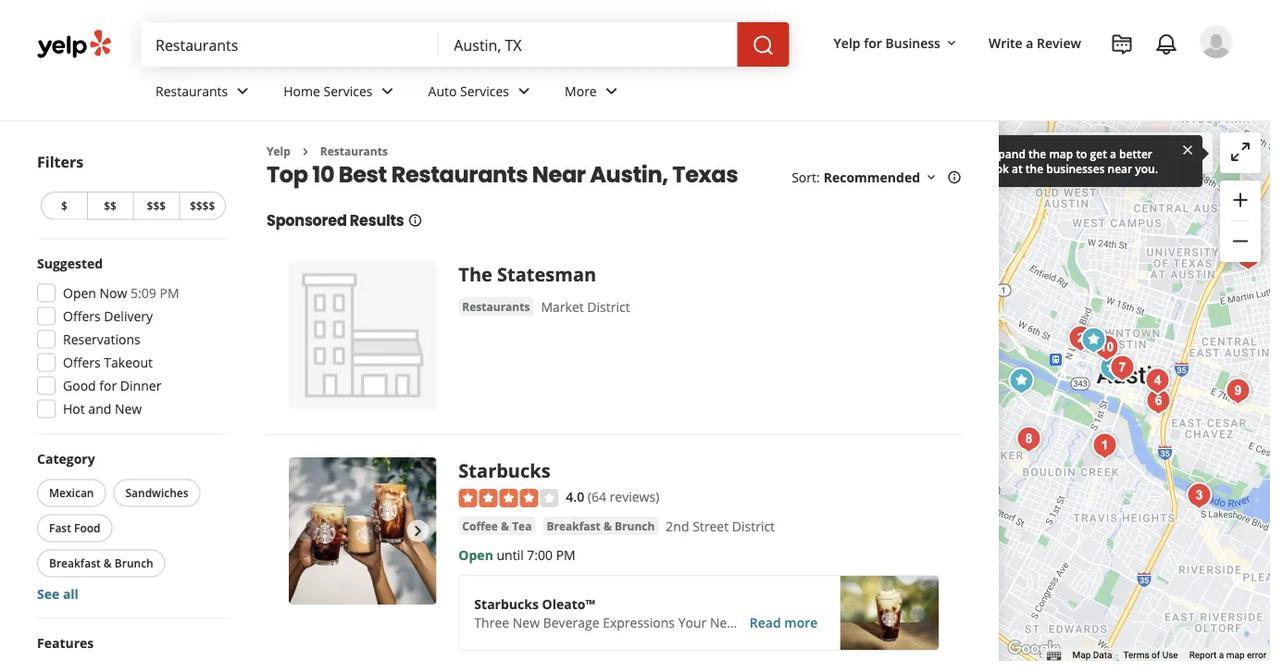Task type: vqa. For each thing, say whether or not it's contained in the screenshot.
the middle &
yes



Task type: describe. For each thing, give the bounding box(es) containing it.
auto
[[428, 82, 457, 100]]

cleaning
[[627, 149, 681, 166]]

dinner
[[120, 377, 161, 394]]

good
[[63, 377, 96, 394]]

report a map error
[[1190, 650, 1267, 661]]

yelp for business
[[834, 34, 941, 51]]

4 star rating image
[[459, 489, 559, 508]]

more
[[565, 82, 597, 100]]

all
[[63, 585, 79, 603]]

24 phone repair v2 image
[[569, 183, 591, 206]]

0 horizontal spatial brunch
[[115, 556, 153, 571]]

near
[[1108, 161, 1133, 176]]

anthem image
[[1140, 383, 1177, 420]]

three
[[474, 614, 509, 631]]

coffee & tea
[[462, 518, 532, 534]]

yelp link
[[267, 144, 291, 159]]

map region
[[941, 0, 1270, 661]]

sandwiches
[[125, 485, 189, 501]]

services for auto services
[[460, 82, 509, 100]]

16 info v2 image
[[408, 213, 423, 228]]

aba - austin image
[[1087, 427, 1124, 464]]

search image
[[752, 34, 775, 57]]

recommended button
[[824, 168, 939, 186]]

austin,
[[590, 159, 668, 190]]

terms of use
[[1124, 650, 1178, 661]]

search as map moves
[[1070, 144, 1202, 162]]

open for sponsored results
[[459, 546, 493, 564]]

10
[[312, 159, 334, 190]]

moonshine patio bar & grill image
[[1139, 363, 1177, 400]]

auto services
[[428, 82, 509, 100]]

breakfast & brunch for bottom breakfast & brunch button
[[49, 556, 153, 571]]

16 chevron right v2 image
[[298, 144, 313, 159]]

starbucks for starbucks oleato™
[[474, 595, 539, 613]]

projects image
[[1111, 33, 1133, 56]]

& inside group
[[104, 556, 112, 571]]

zoom in image
[[1230, 189, 1252, 211]]

map for moves
[[1132, 144, 1159, 162]]

user actions element
[[819, 23, 1259, 137]]

keyboard shortcuts image
[[1047, 651, 1062, 661]]

starbucks image
[[1094, 350, 1131, 387]]

$$$
[[147, 198, 166, 213]]

good for dinner
[[63, 377, 161, 394]]

the statesman image
[[1076, 322, 1113, 359]]

expand the map to get a better look at the businesses near you.
[[986, 146, 1158, 176]]

repair
[[645, 186, 686, 203]]

coffee & tea link
[[459, 517, 536, 535]]

open for filters
[[63, 284, 96, 302]]

restaurants inside restaurants button
[[462, 299, 530, 314]]

$
[[61, 198, 67, 213]]

2 horizontal spatial new
[[710, 614, 737, 631]]

0 vertical spatial breakfast & brunch button
[[543, 517, 659, 535]]

1 vertical spatial breakfast
[[49, 556, 101, 571]]

16 chevron down v2 image for yelp for business
[[944, 36, 959, 51]]

report
[[1190, 650, 1217, 661]]

restaurants button
[[459, 297, 534, 316]]

1 horizontal spatial coffee
[[741, 614, 780, 631]]

1 horizontal spatial new
[[513, 614, 540, 631]]

home
[[284, 82, 320, 100]]

breakfast & brunch for the top breakfast & brunch button
[[547, 518, 655, 534]]

to
[[1076, 146, 1088, 161]]

mexican
[[49, 485, 94, 501]]

yelp for yelp link
[[267, 144, 291, 159]]

1 vertical spatial restaurants link
[[320, 144, 388, 159]]

write a review link
[[981, 26, 1089, 59]]

16 chevron down v2 image for recommended
[[924, 170, 939, 185]]

24 chevron down v2 image for auto services
[[513, 80, 535, 102]]

and
[[88, 400, 111, 418]]

google image
[[1004, 637, 1065, 661]]

best
[[339, 159, 387, 190]]

24 salon v2 image
[[708, 146, 730, 169]]

slideshow element
[[289, 457, 436, 605]]

& for coffee & tea link
[[501, 518, 509, 534]]

dry
[[602, 149, 624, 166]]

see
[[37, 585, 60, 603]]

dry cleaning
[[602, 149, 681, 166]]

menu inside business categories "element"
[[550, 120, 830, 306]]

at
[[1012, 161, 1023, 176]]

more link
[[550, 67, 638, 120]]

24 chevron down v2 image for more
[[601, 80, 623, 102]]

top
[[267, 159, 308, 190]]

suerte image
[[1220, 373, 1257, 410]]

odd duck image
[[1011, 421, 1048, 458]]

group containing suggested
[[31, 254, 230, 424]]

24 happy hour v2 image
[[569, 257, 591, 280]]

texas
[[673, 159, 738, 190]]

5:09
[[131, 284, 156, 302]]

sandwiches button
[[113, 479, 201, 507]]

none field 'near'
[[454, 34, 723, 55]]

2 vertical spatial restaurants link
[[459, 297, 534, 316]]

see all button
[[37, 585, 79, 603]]

read more
[[750, 614, 818, 631]]

$$ button
[[87, 192, 133, 220]]

expand the map to get a better look at the businesses near you. tooltip
[[971, 135, 1203, 187]]

read
[[750, 614, 781, 631]]

market district
[[541, 298, 630, 316]]

market
[[541, 298, 584, 316]]

new inside group
[[115, 400, 142, 418]]

pm for filters
[[160, 284, 179, 302]]

services for home services
[[324, 82, 373, 100]]

near
[[532, 159, 586, 190]]

fast food button
[[37, 514, 113, 542]]

write a review
[[989, 34, 1082, 51]]

use
[[1163, 650, 1178, 661]]

search
[[1070, 144, 1111, 162]]

previous image
[[296, 520, 319, 542]]

data
[[1093, 650, 1113, 661]]

& for breakfast & brunch link
[[604, 518, 612, 534]]

1 horizontal spatial district
[[732, 518, 775, 535]]

ritual
[[783, 614, 818, 631]]

category
[[37, 450, 95, 468]]

24 chevron down v2 image for home services
[[376, 80, 399, 102]]

report a map error link
[[1190, 650, 1267, 661]]

street
[[693, 518, 729, 535]]

oleato™
[[542, 595, 595, 613]]

takeout
[[104, 354, 153, 371]]

phone repair
[[602, 186, 686, 203]]

get
[[1090, 146, 1107, 161]]

close image
[[1181, 141, 1196, 157]]

recommended
[[824, 168, 920, 186]]

suggested
[[37, 255, 103, 272]]

business
[[886, 34, 941, 51]]



Task type: locate. For each thing, give the bounding box(es) containing it.
new
[[115, 400, 142, 418], [513, 614, 540, 631], [710, 614, 737, 631]]

the statesman link
[[459, 262, 597, 287]]

1 horizontal spatial restaurants link
[[320, 144, 388, 159]]

breakfast & brunch
[[547, 518, 655, 534], [49, 556, 153, 571]]

16 chevron down v2 image inside yelp for business button
[[944, 36, 959, 51]]

a inside expand the map to get a better look at the businesses near you.
[[1110, 146, 1117, 161]]

new down dinner
[[115, 400, 142, 418]]

0 vertical spatial yelp
[[834, 34, 861, 51]]

0 horizontal spatial breakfast & brunch button
[[37, 550, 165, 577]]

24 chevron down v2 image right more
[[601, 80, 623, 102]]

restaurants
[[156, 82, 228, 100], [320, 144, 388, 159], [391, 159, 528, 190], [462, 299, 530, 314]]

0 horizontal spatial map
[[1050, 146, 1073, 161]]

2 horizontal spatial a
[[1219, 650, 1224, 661]]

24 chevron down v2 image inside the restaurants link
[[232, 80, 254, 102]]

breakfast & brunch button down food
[[37, 550, 165, 577]]

see all
[[37, 585, 79, 603]]

1 vertical spatial coffee
[[741, 614, 780, 631]]

tea
[[512, 518, 532, 534]]

24 chevron down v2 image right auto services
[[513, 80, 535, 102]]

24 dry cleaning v2 image
[[569, 146, 591, 169]]

2 horizontal spatial map
[[1227, 650, 1245, 661]]

None field
[[156, 34, 424, 55], [454, 34, 723, 55]]

1 horizontal spatial brunch
[[615, 518, 655, 534]]

restaurants link
[[141, 67, 269, 120], [320, 144, 388, 159], [459, 297, 534, 316]]

new down starbucks oleato™
[[513, 614, 540, 631]]

16 chevron down v2 image inside recommended dropdown button
[[924, 170, 939, 185]]

0 horizontal spatial restaurants link
[[141, 67, 269, 120]]

the statesman
[[459, 262, 597, 287]]

0 vertical spatial for
[[864, 34, 882, 51]]

1 vertical spatial breakfast & brunch button
[[37, 550, 165, 577]]

yelp
[[834, 34, 861, 51], [267, 144, 291, 159]]

hot
[[63, 400, 85, 418]]

breakfast & brunch inside group
[[49, 556, 153, 571]]

zoom out image
[[1230, 230, 1252, 252]]

a inside write a review link
[[1026, 34, 1034, 51]]

1 vertical spatial yelp
[[267, 144, 291, 159]]

district
[[587, 298, 630, 316], [732, 518, 775, 535]]

breakfast down 4.0
[[547, 518, 601, 534]]

group containing category
[[33, 450, 230, 603]]

24 chevron down v2 image inside more link
[[601, 80, 623, 102]]

fast
[[49, 520, 71, 536]]

0 vertical spatial breakfast & brunch
[[547, 518, 655, 534]]

features
[[37, 634, 94, 652]]

1 horizontal spatial none field
[[454, 34, 723, 55]]

1 vertical spatial open
[[459, 546, 493, 564]]

none field up more
[[454, 34, 723, 55]]

map
[[1073, 650, 1091, 661]]

menu containing dry cleaning
[[550, 120, 830, 306]]

16 chevron down v2 image
[[944, 36, 959, 51], [924, 170, 939, 185]]

group
[[1221, 181, 1261, 262], [31, 254, 230, 424], [33, 450, 230, 603]]

1 horizontal spatial open
[[459, 546, 493, 564]]

filters
[[37, 152, 83, 172]]

0 horizontal spatial new
[[115, 400, 142, 418]]

1 horizontal spatial 24 chevron down v2 image
[[601, 80, 623, 102]]

24 gyms v2 image
[[708, 183, 730, 206]]

1 horizontal spatial breakfast & brunch button
[[543, 517, 659, 535]]

0 horizontal spatial 16 chevron down v2 image
[[924, 170, 939, 185]]

1 offers from the top
[[63, 307, 101, 325]]

notifications image
[[1156, 33, 1178, 56]]

offers up reservations
[[63, 307, 101, 325]]

brunch down reviews)
[[615, 518, 655, 534]]

1 24 chevron down v2 image from the left
[[232, 80, 254, 102]]

1 vertical spatial 16 chevron down v2 image
[[924, 170, 939, 185]]

1 horizontal spatial breakfast & brunch
[[547, 518, 655, 534]]

1 vertical spatial starbucks
[[474, 595, 539, 613]]

1 horizontal spatial pm
[[556, 546, 576, 564]]

0 vertical spatial coffee
[[462, 518, 498, 534]]

1 vertical spatial offers
[[63, 354, 101, 371]]

0 horizontal spatial &
[[104, 556, 112, 571]]

Find text field
[[156, 34, 424, 55]]

none field up home
[[156, 34, 424, 55]]

your
[[678, 614, 707, 631]]

0 horizontal spatial none field
[[156, 34, 424, 55]]

24 chevron down v2 image inside home services link
[[376, 80, 399, 102]]

0 vertical spatial 16 chevron down v2 image
[[944, 36, 959, 51]]

2 services from the left
[[460, 82, 509, 100]]

0 horizontal spatial breakfast & brunch
[[49, 556, 153, 571]]

for
[[864, 34, 882, 51], [99, 377, 117, 394]]

pm right 7:00
[[556, 546, 576, 564]]

qi austin image
[[1063, 320, 1100, 357]]

16 chevron down v2 image left 16 info v2 icon in the top right of the page
[[924, 170, 939, 185]]

breakfast up all
[[49, 556, 101, 571]]

offers for offers delivery
[[63, 307, 101, 325]]

None search field
[[141, 22, 793, 67]]

services right auto
[[460, 82, 509, 100]]

2 24 chevron down v2 image from the left
[[513, 80, 535, 102]]

terms of use link
[[1124, 650, 1178, 661]]

map
[[1132, 144, 1159, 162], [1050, 146, 1073, 161], [1227, 650, 1245, 661]]

open
[[63, 284, 96, 302], [459, 546, 493, 564]]

a right report
[[1219, 650, 1224, 661]]

starbucks oleato™
[[474, 595, 595, 613]]

businesses
[[1047, 161, 1105, 176]]

2 24 chevron down v2 image from the left
[[601, 80, 623, 102]]

breakfast & brunch down the (64
[[547, 518, 655, 534]]

0 horizontal spatial 24 chevron down v2 image
[[376, 80, 399, 102]]

1 vertical spatial brunch
[[115, 556, 153, 571]]

offers for offers takeout
[[63, 354, 101, 371]]

1 horizontal spatial map
[[1132, 144, 1159, 162]]

for for yelp
[[864, 34, 882, 51]]

mexican button
[[37, 479, 106, 507]]

offers up the good
[[63, 354, 101, 371]]

1 horizontal spatial a
[[1110, 146, 1117, 161]]

0 horizontal spatial services
[[324, 82, 373, 100]]

1 horizontal spatial &
[[501, 518, 509, 534]]

1 services from the left
[[324, 82, 373, 100]]

0 vertical spatial restaurants link
[[141, 67, 269, 120]]

sponsored results
[[267, 210, 404, 231]]

for for good
[[99, 377, 117, 394]]

a right the write
[[1026, 34, 1034, 51]]

yelp inside button
[[834, 34, 861, 51]]

pm
[[160, 284, 179, 302], [556, 546, 576, 564]]

yelp for yelp for business
[[834, 34, 861, 51]]

$$$$
[[190, 198, 215, 213]]

chuy's image
[[1003, 363, 1040, 400]]

brunch down sandwiches button
[[115, 556, 153, 571]]

16 info v2 image
[[947, 170, 962, 185]]

open down suggested
[[63, 284, 96, 302]]

1 vertical spatial pm
[[556, 546, 576, 564]]

2 horizontal spatial restaurants link
[[459, 297, 534, 316]]

for left business
[[864, 34, 882, 51]]

0 vertical spatial open
[[63, 284, 96, 302]]

24 chevron down v2 image
[[376, 80, 399, 102], [513, 80, 535, 102]]

starbucks link
[[459, 457, 551, 483]]

24 chevron down v2 image left auto
[[376, 80, 399, 102]]

sponsored
[[267, 210, 347, 231]]

open until 7:00 pm
[[459, 546, 576, 564]]

open now 5:09 pm
[[63, 284, 179, 302]]

fast food
[[49, 520, 101, 536]]

terms
[[1124, 650, 1150, 661]]

pm right the 5:09
[[160, 284, 179, 302]]

breakfast
[[547, 518, 601, 534], [49, 556, 101, 571]]

phone
[[602, 186, 642, 203]]

24 chevron down v2 image left home
[[232, 80, 254, 102]]

16 chevron down v2 image right business
[[944, 36, 959, 51]]

1 none field from the left
[[156, 34, 424, 55]]

next image
[[407, 520, 429, 542]]

2nd
[[666, 518, 689, 535]]

1 vertical spatial breakfast & brunch
[[49, 556, 153, 571]]

map data
[[1073, 650, 1113, 661]]

now
[[100, 284, 127, 302]]

0 vertical spatial district
[[587, 298, 630, 316]]

1618 asian fusion image
[[1181, 477, 1218, 514]]

0 horizontal spatial yelp
[[267, 144, 291, 159]]

0 horizontal spatial pm
[[160, 284, 179, 302]]

business categories element
[[141, 67, 1233, 306]]

map left to
[[1050, 146, 1073, 161]]

7:00
[[527, 546, 553, 564]]

$ button
[[41, 192, 87, 220]]

& left tea
[[501, 518, 509, 534]]

expand map image
[[1230, 141, 1252, 163]]

& down fast food 'button' at the left
[[104, 556, 112, 571]]

1 horizontal spatial yelp
[[834, 34, 861, 51]]

the
[[459, 262, 493, 287]]

write
[[989, 34, 1023, 51]]

for inside button
[[864, 34, 882, 51]]

0 vertical spatial breakfast
[[547, 518, 601, 534]]

a right get
[[1110, 146, 1117, 161]]

breakfast & brunch button down the (64
[[543, 517, 659, 535]]

0 vertical spatial brunch
[[615, 518, 655, 534]]

2 offers from the top
[[63, 354, 101, 371]]

ruby a. image
[[1200, 25, 1233, 58]]

0 horizontal spatial 24 chevron down v2 image
[[232, 80, 254, 102]]

1 vertical spatial district
[[732, 518, 775, 535]]

2 none field from the left
[[454, 34, 723, 55]]

sort:
[[792, 168, 820, 186]]

services
[[324, 82, 373, 100], [460, 82, 509, 100]]

0 vertical spatial pm
[[160, 284, 179, 302]]

1 horizontal spatial 24 chevron down v2 image
[[513, 80, 535, 102]]

offers takeout
[[63, 354, 153, 371]]

phone repair link
[[561, 176, 693, 213]]

1 horizontal spatial services
[[460, 82, 509, 100]]

breakfast & brunch link
[[543, 517, 659, 535]]

reservations
[[63, 331, 141, 348]]

more
[[785, 614, 818, 631]]

reviews)
[[610, 488, 660, 505]]

pm for sponsored results
[[556, 546, 576, 564]]

delivery
[[104, 307, 153, 325]]

0 vertical spatial offers
[[63, 307, 101, 325]]

salty sow image
[[1230, 238, 1267, 275]]

24 chevron down v2 image for restaurants
[[232, 80, 254, 102]]

for inside group
[[99, 377, 117, 394]]

menu
[[550, 120, 830, 306]]

brunch inside breakfast & brunch link
[[615, 518, 655, 534]]

auto services link
[[413, 67, 550, 120]]

for down offers takeout
[[99, 377, 117, 394]]

a for write
[[1026, 34, 1034, 51]]

a for report
[[1219, 650, 1224, 661]]

review
[[1037, 34, 1082, 51]]

map inside expand the map to get a better look at the businesses near you.
[[1050, 146, 1073, 161]]

yelp left 16 chevron right v2 image on the left of page
[[267, 144, 291, 159]]

1 horizontal spatial breakfast
[[547, 518, 601, 534]]

you.
[[1136, 161, 1158, 176]]

expressions
[[603, 614, 675, 631]]

restaurants inside business categories "element"
[[156, 82, 228, 100]]

map right as
[[1132, 144, 1159, 162]]

0 horizontal spatial coffee
[[462, 518, 498, 534]]

1 vertical spatial a
[[1110, 146, 1117, 161]]

of
[[1152, 650, 1160, 661]]

Near text field
[[454, 34, 723, 55]]

0 horizontal spatial breakfast
[[49, 556, 101, 571]]

0 horizontal spatial a
[[1026, 34, 1034, 51]]

district right street
[[732, 518, 775, 535]]

look
[[986, 161, 1009, 176]]

new right your
[[710, 614, 737, 631]]

24 chevron down v2 image
[[232, 80, 254, 102], [601, 80, 623, 102]]

tenten image
[[1089, 329, 1126, 366]]

none field find
[[156, 34, 424, 55]]

24 chevron down v2 image inside the auto services link
[[513, 80, 535, 102]]

coffee down 4 star rating image at the left bottom
[[462, 518, 498, 534]]

moves
[[1162, 144, 1202, 162]]

1 vertical spatial for
[[99, 377, 117, 394]]

1 horizontal spatial for
[[864, 34, 882, 51]]

three new beverage expressions your new coffee ritual
[[474, 614, 818, 631]]

0 horizontal spatial open
[[63, 284, 96, 302]]

0 horizontal spatial district
[[587, 298, 630, 316]]

2 vertical spatial a
[[1219, 650, 1224, 661]]

top 10 best restaurants near austin, texas
[[267, 159, 738, 190]]

dry cleaning link
[[561, 139, 693, 176]]

hot and new
[[63, 400, 142, 418]]

& down 4.0 (64 reviews)
[[604, 518, 612, 534]]

0 horizontal spatial for
[[99, 377, 117, 394]]

& inside button
[[501, 518, 509, 534]]

(64
[[588, 488, 607, 505]]

services inside the auto services link
[[460, 82, 509, 100]]

open inside group
[[63, 284, 96, 302]]

district right market
[[587, 298, 630, 316]]

starbucks for starbucks
[[459, 457, 551, 483]]

food
[[74, 520, 101, 536]]

1 24 chevron down v2 image from the left
[[376, 80, 399, 102]]

2nd street district
[[666, 518, 775, 535]]

starbucks up three
[[474, 595, 539, 613]]

map for error
[[1227, 650, 1245, 661]]

red ash image
[[1104, 350, 1141, 387]]

services inside home services link
[[324, 82, 373, 100]]

home services
[[284, 82, 373, 100]]

yelp for business button
[[827, 26, 967, 59]]

&
[[501, 518, 509, 534], [604, 518, 612, 534], [104, 556, 112, 571]]

map for to
[[1050, 146, 1073, 161]]

until
[[497, 546, 524, 564]]

services right home
[[324, 82, 373, 100]]

yelp left business
[[834, 34, 861, 51]]

map left error
[[1227, 650, 1245, 661]]

0 vertical spatial a
[[1026, 34, 1034, 51]]

4.0
[[566, 488, 584, 505]]

open left the until
[[459, 546, 493, 564]]

1 horizontal spatial 16 chevron down v2 image
[[944, 36, 959, 51]]

coffee left ritual
[[741, 614, 780, 631]]

offers
[[63, 307, 101, 325], [63, 354, 101, 371]]

2 horizontal spatial &
[[604, 518, 612, 534]]

starbucks up 4 star rating image at the left bottom
[[459, 457, 551, 483]]

0 vertical spatial starbucks
[[459, 457, 551, 483]]

coffee inside button
[[462, 518, 498, 534]]

breakfast & brunch down food
[[49, 556, 153, 571]]



